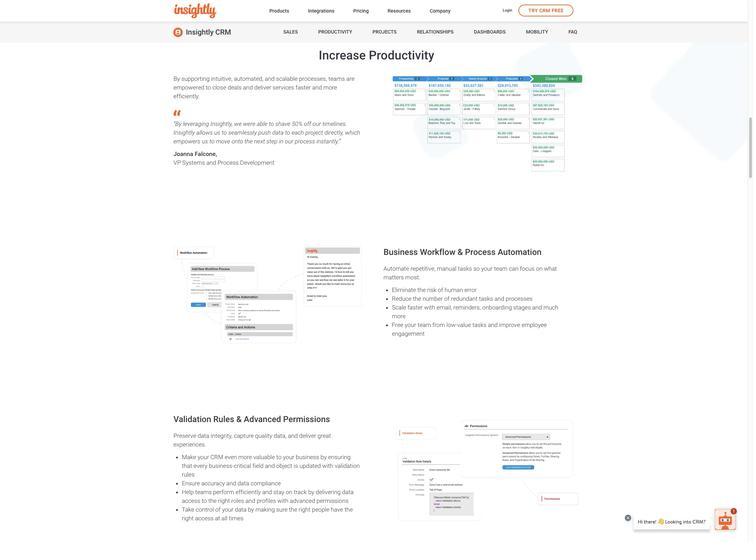 Task type: vqa. For each thing, say whether or not it's contained in the screenshot.
the rightmost the on
yes



Task type: describe. For each thing, give the bounding box(es) containing it.
increase productivity
[[319, 48, 434, 63]]

make
[[182, 454, 196, 461]]

from
[[433, 322, 445, 329]]

products
[[269, 8, 289, 13]]

push
[[258, 129, 271, 136]]

0 vertical spatial right
[[218, 498, 230, 505]]

that
[[182, 463, 192, 470]]

teams inside make your crm even more valuable to your business by ensuring that every business-critical field and object is updated with validation rules ensure accuracy and data compliance help teams perform efficiently and stay on track by delivering data access to the right roles and profiles with advanced permissions take control of your data by making sure the right people have the right access at all times
[[195, 489, 212, 496]]

make your crm even more valuable to your business by ensuring that every business-critical field and object is updated with validation rules ensure accuracy and data compliance help teams perform efficiently and stay on track by delivering data access to the right roles and profiles with advanced permissions take control of your data by making sure the right people have the right access at all times
[[182, 454, 360, 522]]

1 horizontal spatial us
[[214, 129, 220, 136]]

0 vertical spatial access
[[182, 498, 200, 505]]

1 horizontal spatial with
[[322, 463, 333, 470]]

mobility
[[526, 29, 548, 35]]

stay
[[274, 489, 284, 496]]

data,
[[274, 433, 287, 440]]

take
[[182, 507, 194, 514]]

1 vertical spatial tasks
[[479, 295, 493, 302]]

productivity link
[[318, 22, 352, 43]]

track
[[294, 489, 307, 496]]

next
[[254, 138, 265, 145]]

intuitive,
[[211, 75, 233, 82]]

qoute icon image
[[174, 110, 181, 116]]

your inside automate repetitive, manual tasks so your team can focus on what matters most.
[[481, 265, 493, 272]]

step
[[267, 138, 278, 145]]

2 vertical spatial with
[[278, 498, 289, 505]]

insightly crm link
[[173, 22, 231, 43]]

process inside joanna falcone, vp systems and process development
[[218, 159, 239, 166]]

sure
[[276, 507, 288, 514]]

by
[[174, 75, 180, 82]]

were
[[243, 120, 255, 127]]

and down valuable
[[265, 463, 275, 470]]

data up permissions
[[342, 489, 354, 496]]

email,
[[437, 304, 452, 311]]

focus
[[520, 265, 535, 272]]

to up 'object' on the left of the page
[[276, 454, 282, 461]]

on inside automate repetitive, manual tasks so your team can focus on what matters most.
[[536, 265, 543, 272]]

automation
[[498, 248, 542, 257]]

1 vertical spatial our
[[285, 138, 293, 145]]

data down roles
[[235, 507, 247, 514]]

insightly crm
[[186, 28, 231, 36]]

data inside "by leveraging insightly, we were able to shave 50% off our timelines. insightly allows us to seamlessly push data to each project directly, which empowers us to move onto the next step in our process instantly."
[[272, 129, 284, 136]]

processes,
[[299, 75, 327, 82]]

more inside by supporting intuitive, automated, and scalable processes, teams are empowered to close deals and deliver services faster and more efficiently.
[[324, 84, 337, 91]]

supporting
[[181, 75, 210, 82]]

human
[[445, 287, 463, 294]]

updated
[[300, 463, 321, 470]]

are
[[346, 75, 355, 82]]

business
[[296, 454, 319, 461]]

mobility link
[[526, 22, 548, 43]]

compliance
[[251, 480, 281, 487]]

valuable
[[253, 454, 275, 461]]

experiences.
[[174, 441, 206, 448]]

to inside by supporting intuitive, automated, and scalable processes, teams are empowered to close deals and deliver services faster and more efficiently.
[[206, 84, 211, 91]]

the up control
[[208, 498, 217, 505]]

times
[[229, 515, 244, 522]]

great
[[318, 433, 331, 440]]

manual
[[437, 265, 457, 272]]

faq
[[569, 29, 578, 35]]

to right the able
[[269, 120, 274, 127]]

able
[[257, 120, 268, 127]]

joanna
[[174, 150, 193, 158]]

insightly inside "by leveraging insightly, we were able to shave 50% off our timelines. insightly allows us to seamlessly push data to each project directly, which empowers us to move onto the next step in our process instantly."
[[174, 129, 195, 136]]

matters
[[384, 274, 404, 281]]

more inside the eliminate the risk of human error reduce the number of redundant tasks and processes scale faster with email, reminders, onboarding stages and much more free your team from low-value tasks and improve employee engagement
[[392, 313, 406, 320]]

have
[[331, 507, 343, 514]]

delivering
[[316, 489, 341, 496]]

instantly."
[[317, 138, 341, 145]]

quality
[[255, 433, 272, 440]]

free inside button
[[552, 8, 564, 13]]

try crm free link
[[519, 5, 574, 16]]

faster inside the eliminate the risk of human error reduce the number of redundant tasks and processes scale faster with email, reminders, onboarding stages and much more free your team from low-value tasks and improve employee engagement
[[408, 304, 423, 311]]

advanced
[[244, 415, 281, 425]]

and down "efficiently"
[[246, 498, 255, 505]]

try
[[529, 8, 538, 13]]

scalable
[[276, 75, 298, 82]]

object
[[276, 463, 292, 470]]

leveraging
[[183, 120, 209, 127]]

and left much
[[532, 304, 542, 311]]

1 vertical spatial us
[[202, 138, 208, 145]]

permissions
[[283, 415, 330, 425]]

reminders,
[[454, 304, 481, 311]]

company link
[[430, 6, 451, 16]]

process
[[295, 138, 315, 145]]

seamlessly
[[228, 129, 257, 136]]

rules
[[182, 472, 195, 479]]

to up move
[[222, 129, 227, 136]]

deliver inside preserve data integrity, capture quality data, and deliver great experiences.
[[299, 433, 316, 440]]

0 vertical spatial productivity
[[318, 29, 352, 35]]

improve
[[499, 322, 520, 329]]

efficiently
[[236, 489, 261, 496]]

capture
[[234, 433, 254, 440]]

each
[[292, 129, 304, 136]]

deals
[[228, 84, 242, 91]]

try crm free button
[[519, 5, 574, 16]]

most.
[[405, 274, 420, 281]]

business workflow & process automation
[[384, 248, 542, 257]]

move
[[216, 138, 230, 145]]

insightly logo image
[[174, 3, 216, 18]]

0 vertical spatial insightly
[[186, 28, 214, 36]]

2 vertical spatial tasks
[[473, 322, 487, 329]]

the right have
[[345, 507, 353, 514]]

processes
[[506, 295, 533, 302]]

ensuring
[[328, 454, 351, 461]]

crm for insightly
[[215, 28, 231, 36]]

validation
[[335, 463, 360, 470]]

relationships link
[[417, 22, 454, 43]]

the inside "by leveraging insightly, we were able to shave 50% off our timelines. insightly allows us to seamlessly push data to each project directly, which empowers us to move onto the next step in our process instantly."
[[245, 138, 253, 145]]

services
[[273, 84, 294, 91]]

validation rules & advanced permissions
[[174, 415, 330, 425]]

profiles
[[257, 498, 276, 505]]



Task type: locate. For each thing, give the bounding box(es) containing it.
and up onboarding
[[495, 295, 504, 302]]

2 vertical spatial of
[[215, 507, 221, 514]]

0 vertical spatial on
[[536, 265, 543, 272]]

the
[[245, 138, 253, 145], [418, 287, 426, 294], [413, 295, 421, 302], [208, 498, 217, 505], [289, 507, 297, 514], [345, 507, 353, 514]]

to left move
[[210, 138, 215, 145]]

crm inside make your crm even more valuable to your business by ensuring that every business-critical field and object is updated with validation rules ensure accuracy and data compliance help teams perform efficiently and stay on track by delivering data access to the right roles and profiles with advanced permissions take control of your data by making sure the right people have the right access at all times
[[210, 454, 223, 461]]

repetitive,
[[411, 265, 436, 272]]

roles
[[231, 498, 244, 505]]

business-
[[209, 463, 234, 470]]

allows
[[196, 129, 213, 136]]

pricing
[[353, 8, 369, 13]]

0 horizontal spatial faster
[[296, 84, 311, 91]]

engagement
[[392, 330, 425, 337]]

your
[[481, 265, 493, 272], [405, 322, 416, 329], [198, 454, 209, 461], [283, 454, 294, 461], [222, 507, 234, 514]]

0 horizontal spatial &
[[236, 415, 242, 425]]

the down seamlessly
[[245, 138, 253, 145]]

off
[[304, 120, 311, 127]]

1 vertical spatial insightly
[[174, 129, 195, 136]]

faster down reduce
[[408, 304, 423, 311]]

1 horizontal spatial team
[[494, 265, 508, 272]]

1 vertical spatial &
[[236, 415, 242, 425]]

2 horizontal spatial of
[[444, 295, 450, 302]]

deliver inside by supporting intuitive, automated, and scalable processes, teams are empowered to close deals and deliver services faster and more efficiently.
[[254, 84, 271, 91]]

0 horizontal spatial by
[[248, 507, 254, 514]]

faster down the processes,
[[296, 84, 311, 91]]

and inside preserve data integrity, capture quality data, and deliver great experiences.
[[288, 433, 298, 440]]

employee
[[522, 322, 547, 329]]

accuracy
[[201, 480, 225, 487]]

team
[[494, 265, 508, 272], [418, 322, 431, 329]]

& for rules
[[236, 415, 242, 425]]

team left can
[[494, 265, 508, 272]]

the left risk
[[418, 287, 426, 294]]

deliver down permissions
[[299, 433, 316, 440]]

systems
[[182, 159, 205, 166]]

2 horizontal spatial by
[[321, 454, 327, 461]]

access down control
[[195, 515, 214, 522]]

integrity,
[[211, 433, 233, 440]]

1 horizontal spatial deliver
[[299, 433, 316, 440]]

teams down accuracy
[[195, 489, 212, 496]]

free
[[552, 8, 564, 13], [392, 322, 403, 329]]

crm right try
[[539, 8, 551, 13]]

1 vertical spatial with
[[322, 463, 333, 470]]

critical
[[234, 463, 251, 470]]

joanna falcone, vp systems and process development
[[174, 150, 275, 166]]

free right try
[[552, 8, 564, 13]]

to left close on the left top of page
[[206, 84, 211, 91]]

process down move
[[218, 159, 239, 166]]

and up profiles
[[262, 489, 272, 496]]

and inside joanna falcone, vp systems and process development
[[206, 159, 216, 166]]

0 horizontal spatial process
[[218, 159, 239, 166]]

close
[[212, 84, 226, 91]]

and left "improve"
[[488, 322, 498, 329]]

automate
[[384, 265, 409, 272]]

of right risk
[[438, 287, 443, 294]]

to up control
[[202, 498, 207, 505]]

on inside make your crm even more valuable to your business by ensuring that every business-critical field and object is updated with validation rules ensure accuracy and data compliance help teams perform efficiently and stay on track by delivering data access to the right roles and profiles with advanced permissions take control of your data by making sure the right people have the right access at all times
[[286, 489, 292, 496]]

tasks left so
[[458, 265, 472, 272]]

insightly
[[186, 28, 214, 36], [174, 129, 195, 136]]

0 vertical spatial our
[[313, 120, 321, 127]]

right down advanced
[[299, 507, 311, 514]]

more down the processes,
[[324, 84, 337, 91]]

with down the number
[[424, 304, 435, 311]]

1 horizontal spatial more
[[324, 84, 337, 91]]

the right reduce
[[413, 295, 421, 302]]

your up every
[[198, 454, 209, 461]]

making
[[256, 507, 275, 514]]

your right so
[[481, 265, 493, 272]]

0 vertical spatial by
[[321, 454, 327, 461]]

1 horizontal spatial process
[[465, 248, 496, 257]]

data up in
[[272, 129, 284, 136]]

1 horizontal spatial &
[[458, 248, 463, 257]]

data up experiences.
[[198, 433, 209, 440]]

with down ensuring
[[322, 463, 333, 470]]

crm
[[539, 8, 551, 13], [215, 28, 231, 36], [210, 454, 223, 461]]

0 horizontal spatial right
[[182, 515, 194, 522]]

0 vertical spatial more
[[324, 84, 337, 91]]

your up 'object' on the left of the page
[[283, 454, 294, 461]]

deliver down automated,
[[254, 84, 271, 91]]

relationships
[[417, 29, 454, 35]]

faster
[[296, 84, 311, 91], [408, 304, 423, 311]]

team inside automate repetitive, manual tasks so your team can focus on what matters most.
[[494, 265, 508, 272]]

and
[[265, 75, 275, 82], [243, 84, 253, 91], [312, 84, 322, 91], [206, 159, 216, 166], [495, 295, 504, 302], [532, 304, 542, 311], [488, 322, 498, 329], [288, 433, 298, 440], [265, 463, 275, 470], [226, 480, 236, 487], [262, 489, 272, 496], [246, 498, 255, 505]]

right down take
[[182, 515, 194, 522]]

field
[[253, 463, 264, 470]]

1 horizontal spatial of
[[438, 287, 443, 294]]

to
[[206, 84, 211, 91], [269, 120, 274, 127], [222, 129, 227, 136], [285, 129, 290, 136], [210, 138, 215, 145], [276, 454, 282, 461], [202, 498, 207, 505]]

0 vertical spatial of
[[438, 287, 443, 294]]

1 vertical spatial faster
[[408, 304, 423, 311]]

0 vertical spatial tasks
[[458, 265, 472, 272]]

0 horizontal spatial team
[[418, 322, 431, 329]]

1 vertical spatial of
[[444, 295, 450, 302]]

2 vertical spatial by
[[248, 507, 254, 514]]

1 vertical spatial teams
[[195, 489, 212, 496]]

crm inside button
[[539, 8, 551, 13]]

and up services
[[265, 75, 275, 82]]

team inside the eliminate the risk of human error reduce the number of redundant tasks and processes scale faster with email, reminders, onboarding stages and much more free your team from low-value tasks and improve employee engagement
[[418, 322, 431, 329]]

by right track
[[308, 489, 314, 496]]

stages
[[514, 304, 531, 311]]

sales
[[283, 29, 298, 35]]

our up project
[[313, 120, 321, 127]]

0 horizontal spatial deliver
[[254, 84, 271, 91]]

free inside the eliminate the risk of human error reduce the number of redundant tasks and processes scale faster with email, reminders, onboarding stages and much more free your team from low-value tasks and improve employee engagement
[[392, 322, 403, 329]]

0 horizontal spatial more
[[238, 454, 252, 461]]

faster inside by supporting intuitive, automated, and scalable processes, teams are empowered to close deals and deliver services faster and more efficiently.
[[296, 84, 311, 91]]

with up "sure"
[[278, 498, 289, 505]]

0 vertical spatial faster
[[296, 84, 311, 91]]

of up at
[[215, 507, 221, 514]]

2 horizontal spatial more
[[392, 313, 406, 320]]

1 horizontal spatial free
[[552, 8, 564, 13]]

0 vertical spatial crm
[[539, 8, 551, 13]]

business
[[384, 248, 418, 257]]

1 horizontal spatial our
[[313, 120, 321, 127]]

increase productivity 2 image
[[386, 68, 587, 181]]

1 horizontal spatial teams
[[329, 75, 345, 82]]

right down perform on the bottom left
[[218, 498, 230, 505]]

insightly logo link
[[174, 3, 258, 18]]

on right stay
[[286, 489, 292, 496]]

scale
[[392, 304, 406, 311]]

and down the processes,
[[312, 84, 322, 91]]

and down automated,
[[243, 84, 253, 91]]

team left from
[[418, 322, 431, 329]]

sales link
[[283, 22, 298, 43]]

pricing link
[[353, 6, 369, 16]]

efficiently.
[[174, 93, 200, 100]]

by supporting intuitive, automated, and scalable processes, teams are empowered to close deals and deliver services faster and more efficiently.
[[174, 75, 355, 100]]

0 horizontal spatial us
[[202, 138, 208, 145]]

2 vertical spatial right
[[182, 515, 194, 522]]

0 vertical spatial team
[[494, 265, 508, 272]]

integrations
[[308, 8, 335, 13]]

0 vertical spatial us
[[214, 129, 220, 136]]

even
[[225, 454, 237, 461]]

faq link
[[569, 22, 578, 43]]

&
[[458, 248, 463, 257], [236, 415, 242, 425]]

1 vertical spatial on
[[286, 489, 292, 496]]

dashboards
[[474, 29, 506, 35]]

"by
[[174, 120, 182, 127]]

0 vertical spatial with
[[424, 304, 435, 311]]

redundant
[[451, 295, 478, 302]]

1 vertical spatial process
[[465, 248, 496, 257]]

0 horizontal spatial teams
[[195, 489, 212, 496]]

deliver
[[254, 84, 271, 91], [299, 433, 316, 440]]

teams inside by supporting intuitive, automated, and scalable processes, teams are empowered to close deals and deliver services faster and more efficiently.
[[329, 75, 345, 82]]

1 horizontal spatial faster
[[408, 304, 423, 311]]

permissions
[[317, 498, 349, 505]]

by left making
[[248, 507, 254, 514]]

more inside make your crm even more valuable to your business by ensuring that every business-critical field and object is updated with validation rules ensure accuracy and data compliance help teams perform efficiently and stay on track by delivering data access to the right roles and profiles with advanced permissions take control of your data by making sure the right people have the right access at all times
[[238, 454, 252, 461]]

of inside make your crm even more valuable to your business by ensuring that every business-critical field and object is updated with validation rules ensure accuracy and data compliance help teams perform efficiently and stay on track by delivering data access to the right roles and profiles with advanced permissions take control of your data by making sure the right people have the right access at all times
[[215, 507, 221, 514]]

0 vertical spatial deliver
[[254, 84, 271, 91]]

workflow
[[420, 248, 456, 257]]

eliminate
[[392, 287, 416, 294]]

low-
[[447, 322, 457, 329]]

productivity up increase
[[318, 29, 352, 35]]

projects link
[[373, 22, 397, 43]]

2 horizontal spatial with
[[424, 304, 435, 311]]

empowered
[[174, 84, 204, 91]]

"by leveraging insightly, we were able to shave 50% off our timelines. insightly allows us to seamlessly push data to each project directly, which empowers us to move onto the next step in our process instantly."
[[174, 120, 360, 145]]

0 horizontal spatial on
[[286, 489, 292, 496]]

with inside the eliminate the risk of human error reduce the number of redundant tasks and processes scale faster with email, reminders, onboarding stages and much more free your team from low-value tasks and improve employee engagement
[[424, 304, 435, 311]]

and right the data,
[[288, 433, 298, 440]]

your up engagement
[[405, 322, 416, 329]]

2 vertical spatial crm
[[210, 454, 223, 461]]

tasks inside automate repetitive, manual tasks so your team can focus on what matters most.
[[458, 265, 472, 272]]

2 horizontal spatial right
[[299, 507, 311, 514]]

0 horizontal spatial of
[[215, 507, 221, 514]]

the right "sure"
[[289, 507, 297, 514]]

our right in
[[285, 138, 293, 145]]

error
[[465, 287, 477, 294]]

1 vertical spatial productivity
[[369, 48, 434, 63]]

data inside preserve data integrity, capture quality data, and deliver great experiences.
[[198, 433, 209, 440]]

insightly down insightly logo
[[186, 28, 214, 36]]

validation
[[174, 415, 211, 425]]

crm for try
[[539, 8, 551, 13]]

in
[[279, 138, 284, 145]]

productivity down projects link
[[369, 48, 434, 63]]

1 vertical spatial more
[[392, 313, 406, 320]]

much
[[544, 304, 559, 311]]

0 vertical spatial process
[[218, 159, 239, 166]]

0 vertical spatial free
[[552, 8, 564, 13]]

us
[[214, 129, 220, 136], [202, 138, 208, 145]]

business workflow v2 image
[[167, 238, 368, 352]]

number
[[423, 295, 443, 302]]

free up engagement
[[392, 322, 403, 329]]

so
[[474, 265, 480, 272]]

dashboards link
[[474, 22, 506, 43]]

timelines.
[[323, 120, 347, 127]]

by left ensuring
[[321, 454, 327, 461]]

1 vertical spatial by
[[308, 489, 314, 496]]

& right workflow
[[458, 248, 463, 257]]

and up perform on the bottom left
[[226, 480, 236, 487]]

and down 'falcone,'
[[206, 159, 216, 166]]

all
[[222, 515, 227, 522]]

50%
[[292, 120, 303, 127]]

ensure
[[182, 480, 200, 487]]

1 vertical spatial team
[[418, 322, 431, 329]]

& right rules
[[236, 415, 242, 425]]

& for workflow
[[458, 248, 463, 257]]

1 horizontal spatial by
[[308, 489, 314, 496]]

1 vertical spatial crm
[[215, 28, 231, 36]]

your up the all
[[222, 507, 234, 514]]

0 horizontal spatial our
[[285, 138, 293, 145]]

company
[[430, 8, 451, 13]]

1 horizontal spatial on
[[536, 265, 543, 272]]

1 horizontal spatial right
[[218, 498, 230, 505]]

insightly up empowers
[[174, 129, 195, 136]]

0 vertical spatial &
[[458, 248, 463, 257]]

validation rules image
[[386, 414, 587, 527]]

1 vertical spatial access
[[195, 515, 214, 522]]

1 vertical spatial deliver
[[299, 433, 316, 440]]

to down 'shave'
[[285, 129, 290, 136]]

your inside the eliminate the risk of human error reduce the number of redundant tasks and processes scale faster with email, reminders, onboarding stages and much more free your team from low-value tasks and improve employee engagement
[[405, 322, 416, 329]]

what
[[544, 265, 557, 272]]

we
[[234, 120, 242, 127]]

productivity
[[318, 29, 352, 35], [369, 48, 434, 63]]

more down scale
[[392, 313, 406, 320]]

crm down insightly logo link
[[215, 28, 231, 36]]

access up take
[[182, 498, 200, 505]]

us down allows
[[202, 138, 208, 145]]

2 vertical spatial more
[[238, 454, 252, 461]]

1 vertical spatial right
[[299, 507, 311, 514]]

1 vertical spatial free
[[392, 322, 403, 329]]

teams left are
[[329, 75, 345, 82]]

tasks right the value
[[473, 322, 487, 329]]

onto
[[232, 138, 243, 145]]

shave
[[275, 120, 290, 127]]

control
[[196, 507, 214, 514]]

projects
[[373, 29, 397, 35]]

process up so
[[465, 248, 496, 257]]

people
[[312, 507, 329, 514]]

increase
[[319, 48, 366, 63]]

onboarding
[[482, 304, 512, 311]]

on left what
[[536, 265, 543, 272]]

0 horizontal spatial with
[[278, 498, 289, 505]]

0 vertical spatial teams
[[329, 75, 345, 82]]

more up 'critical'
[[238, 454, 252, 461]]

0 horizontal spatial productivity
[[318, 29, 352, 35]]

us down insightly, at the left of the page
[[214, 129, 220, 136]]

1 horizontal spatial productivity
[[369, 48, 434, 63]]

crm up business-
[[210, 454, 223, 461]]

more
[[324, 84, 337, 91], [392, 313, 406, 320], [238, 454, 252, 461]]

of up email,
[[444, 295, 450, 302]]

data up "efficiently"
[[238, 480, 249, 487]]

tasks up onboarding
[[479, 295, 493, 302]]

0 horizontal spatial free
[[392, 322, 403, 329]]



